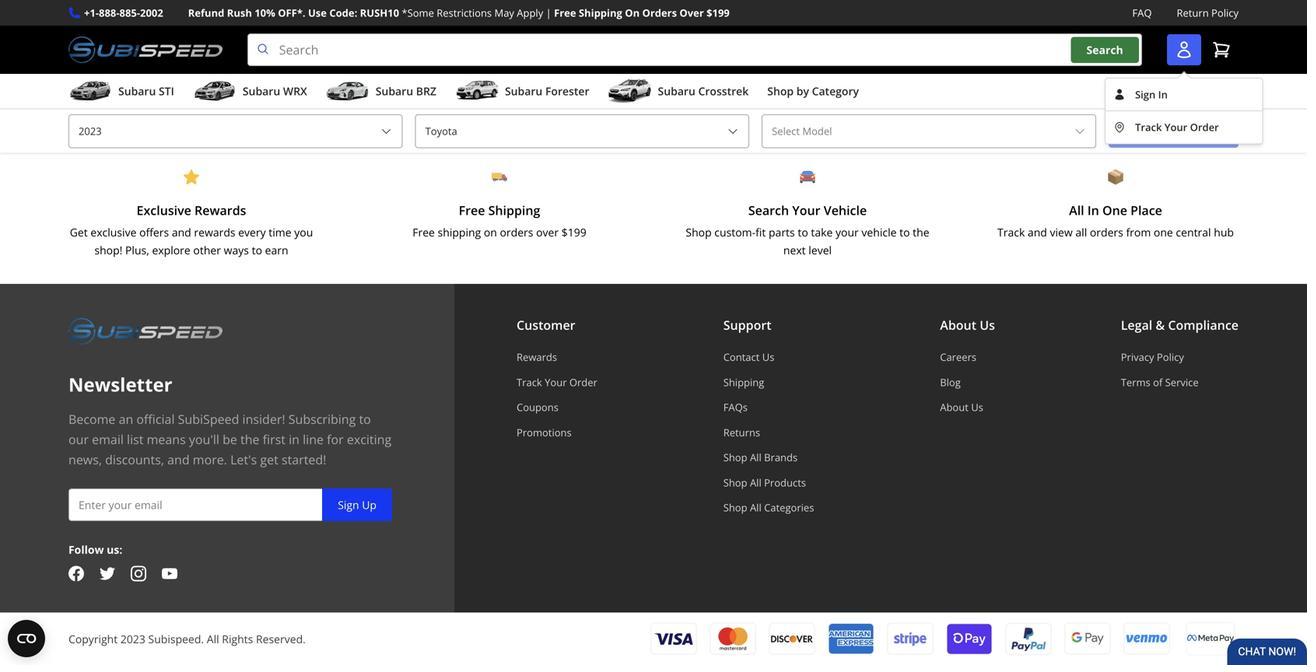 Task type: locate. For each thing, give the bounding box(es) containing it.
subispeed logo image down 2002
[[68, 34, 222, 66]]

copyright 2023 subispeed. all rights reserved.
[[68, 632, 306, 646]]

discounts,
[[105, 451, 164, 468]]

the inside become an official subispeed insider! subscribing to our email list means you'll be the first in line for exciting news, discounts, and more. let's get started!
[[240, 431, 260, 448]]

0 horizontal spatial sign
[[338, 498, 359, 512]]

sign inside button
[[338, 498, 359, 512]]

time
[[269, 225, 291, 240]]

youtube logo image
[[162, 566, 177, 582]]

subaru forester
[[505, 84, 589, 99]]

shop down shop all brands
[[723, 476, 747, 490]]

wrx
[[283, 84, 307, 99]]

rewards up rewards
[[195, 202, 246, 219]]

the right be
[[240, 431, 260, 448]]

line
[[303, 431, 324, 448]]

shipping up on on the left top of the page
[[488, 202, 540, 219]]

visa image
[[650, 623, 697, 655]]

ways
[[224, 243, 249, 257]]

become
[[68, 411, 115, 428]]

faqs
[[723, 400, 748, 414]]

reserved.
[[256, 632, 306, 646]]

a subaru forester thumbnail image image
[[455, 79, 499, 103]]

subaru left "brz"
[[376, 84, 413, 99]]

subaru left wrx
[[243, 84, 280, 99]]

free right the |
[[554, 6, 576, 20]]

careers
[[940, 350, 977, 364]]

our
[[68, 431, 89, 448]]

shop left custom-
[[686, 225, 712, 240]]

rush10
[[360, 6, 399, 20]]

order
[[1190, 120, 1219, 134], [569, 375, 597, 389]]

shipping
[[579, 6, 622, 20], [488, 202, 540, 219], [723, 375, 764, 389]]

in for sign
[[1158, 88, 1168, 102]]

discover image
[[769, 623, 815, 655]]

search inside button
[[1087, 42, 1123, 57]]

shop all products
[[723, 476, 806, 490]]

0 vertical spatial shipping
[[579, 6, 622, 20]]

2 horizontal spatial free
[[554, 6, 576, 20]]

your inside search your vehicle shop custom-fit parts to take your vehicle to the next level
[[792, 202, 821, 219]]

us
[[980, 317, 995, 333], [762, 350, 775, 364], [971, 400, 983, 414]]

returns
[[723, 425, 760, 439]]

you
[[294, 225, 313, 240]]

shipping
[[438, 225, 481, 240]]

in inside all in one place track and view all orders from one central hub
[[1088, 202, 1099, 219]]

track your order link for sign in link
[[1106, 111, 1263, 143]]

your
[[1165, 120, 1188, 134], [792, 202, 821, 219], [545, 375, 567, 389]]

rewards
[[195, 202, 246, 219], [517, 350, 557, 364]]

newsletter
[[68, 372, 172, 397]]

0 horizontal spatial policy
[[1157, 350, 1184, 364]]

1 vertical spatial free
[[459, 202, 485, 219]]

the right vehicle
[[913, 225, 929, 240]]

0 vertical spatial free
[[554, 6, 576, 20]]

1 vertical spatial the
[[240, 431, 260, 448]]

shop down returns on the bottom right
[[723, 451, 747, 465]]

0 vertical spatial subispeed logo image
[[68, 34, 222, 66]]

3 subaru from the left
[[376, 84, 413, 99]]

your up take
[[792, 202, 821, 219]]

1 horizontal spatial search
[[1087, 42, 1123, 57]]

track left 'view'
[[998, 225, 1025, 240]]

shop left by
[[767, 84, 794, 99]]

free left shipping
[[413, 225, 435, 240]]

free up shipping
[[459, 202, 485, 219]]

0 vertical spatial about us
[[940, 317, 995, 333]]

off*.
[[278, 6, 305, 20]]

track your order link down the rewards link
[[517, 375, 597, 389]]

orders
[[500, 225, 533, 240], [1090, 225, 1123, 240]]

0 horizontal spatial rewards
[[195, 202, 246, 219]]

compliance
[[1168, 317, 1239, 333]]

1 horizontal spatial track your order
[[1135, 120, 1219, 134]]

2 vertical spatial us
[[971, 400, 983, 414]]

subscribing
[[288, 411, 356, 428]]

all down shop all products
[[750, 501, 762, 515]]

0 horizontal spatial your
[[545, 375, 567, 389]]

all for products
[[750, 476, 762, 490]]

1 vertical spatial in
[[1088, 202, 1099, 219]]

a subaru crosstrek thumbnail image image
[[608, 79, 652, 103]]

orders inside free shipping free shipping on orders over $199
[[500, 225, 533, 240]]

instagram logo image
[[131, 566, 146, 582]]

all for categories
[[750, 501, 762, 515]]

faq
[[1132, 6, 1152, 20]]

1 vertical spatial track
[[998, 225, 1025, 240]]

subispeed logo image
[[68, 34, 222, 66], [68, 315, 222, 348]]

venmo image
[[1124, 622, 1170, 656]]

1 vertical spatial search
[[748, 202, 789, 219]]

brands
[[764, 451, 798, 465]]

to up exciting
[[359, 411, 371, 428]]

search
[[1087, 42, 1123, 57], [748, 202, 789, 219]]

and
[[172, 225, 191, 240], [1028, 225, 1047, 240], [167, 451, 190, 468]]

all in one image
[[1108, 169, 1124, 185]]

subaru left forester
[[505, 84, 543, 99]]

0 horizontal spatial search
[[748, 202, 789, 219]]

0 horizontal spatial track your order link
[[517, 375, 597, 389]]

0 vertical spatial track your order link
[[1106, 111, 1263, 143]]

1 vertical spatial shipping
[[488, 202, 540, 219]]

2023
[[121, 632, 145, 646]]

about down blog
[[940, 400, 969, 414]]

1 horizontal spatial track your order link
[[1106, 111, 1263, 143]]

about us
[[940, 317, 995, 333], [940, 400, 983, 414]]

2 orders from the left
[[1090, 225, 1123, 240]]

exciting
[[347, 431, 392, 448]]

to right vehicle
[[900, 225, 910, 240]]

0 vertical spatial search
[[1087, 42, 1123, 57]]

in for all
[[1088, 202, 1099, 219]]

all left brands
[[750, 451, 762, 465]]

vehicle
[[824, 202, 867, 219]]

shop down shop all products
[[723, 501, 747, 515]]

googlepay image
[[1064, 622, 1111, 656]]

track your order down the rewards link
[[517, 375, 597, 389]]

policy for return policy
[[1211, 6, 1239, 20]]

for
[[327, 431, 344, 448]]

all
[[1069, 202, 1084, 219], [750, 451, 762, 465], [750, 476, 762, 490], [750, 501, 762, 515], [207, 632, 219, 646]]

885-
[[119, 6, 140, 20]]

code:
[[329, 6, 357, 20]]

1 vertical spatial track your order link
[[517, 375, 597, 389]]

and inside become an official subispeed insider! subscribing to our email list means you'll be the first in line for exciting news, discounts, and more. let's get started!
[[167, 451, 190, 468]]

dialog
[[1105, 68, 1263, 144]]

0 horizontal spatial track
[[517, 375, 542, 389]]

0 vertical spatial policy
[[1211, 6, 1239, 20]]

policy right return
[[1211, 6, 1239, 20]]

1 horizontal spatial $199
[[707, 6, 730, 20]]

0 horizontal spatial in
[[1088, 202, 1099, 219]]

open widget image
[[8, 620, 45, 657]]

facebook logo image
[[68, 566, 84, 582]]

track your order
[[1135, 120, 1219, 134], [517, 375, 597, 389]]

rewards link
[[517, 350, 597, 364]]

sign in link
[[1106, 79, 1263, 111]]

track your order link down sign in link
[[1106, 111, 1263, 143]]

policy up terms of service link
[[1157, 350, 1184, 364]]

follow
[[68, 542, 104, 557]]

shop by category button
[[767, 77, 859, 108]]

0 horizontal spatial shipping
[[488, 202, 540, 219]]

on
[[484, 225, 497, 240]]

2 about from the top
[[940, 400, 969, 414]]

us down blog 'link'
[[971, 400, 983, 414]]

rewards down customer
[[517, 350, 557, 364]]

become an official subispeed insider! subscribing to our email list means you'll be the first in line for exciting news, discounts, and more. let's get started!
[[68, 411, 392, 468]]

orders inside all in one place track and view all orders from one central hub
[[1090, 225, 1123, 240]]

1 horizontal spatial orders
[[1090, 225, 1123, 240]]

dialog containing sign in
[[1105, 68, 1263, 144]]

shipping down contact
[[723, 375, 764, 389]]

sign
[[1135, 88, 1156, 102], [338, 498, 359, 512]]

subaru inside "dropdown button"
[[376, 84, 413, 99]]

track your order link
[[1106, 111, 1263, 143], [517, 375, 597, 389]]

1 orders from the left
[[500, 225, 533, 240]]

1 horizontal spatial track
[[998, 225, 1025, 240]]

shop inside dropdown button
[[767, 84, 794, 99]]

about us up careers "link"
[[940, 317, 995, 333]]

subaru left sti
[[118, 84, 156, 99]]

2 horizontal spatial track
[[1135, 120, 1162, 134]]

all up all
[[1069, 202, 1084, 219]]

Select Model button
[[762, 114, 1096, 148]]

search inside search your vehicle shop custom-fit parts to take your vehicle to the next level
[[748, 202, 789, 219]]

us up careers "link"
[[980, 317, 995, 333]]

1 vertical spatial order
[[569, 375, 597, 389]]

0 vertical spatial about
[[940, 317, 977, 333]]

0 vertical spatial in
[[1158, 88, 1168, 102]]

and left 'view'
[[1028, 225, 1047, 240]]

1 vertical spatial rewards
[[517, 350, 557, 364]]

1 vertical spatial your
[[792, 202, 821, 219]]

your
[[836, 225, 859, 240]]

search button
[[1071, 37, 1139, 63]]

shop
[[767, 84, 794, 99], [686, 225, 712, 240], [723, 451, 747, 465], [723, 476, 747, 490], [723, 501, 747, 515]]

blog link
[[940, 375, 995, 389]]

1 horizontal spatial shipping
[[579, 6, 622, 20]]

view
[[1050, 225, 1073, 240]]

Select Year button
[[68, 114, 403, 148]]

more.
[[193, 451, 227, 468]]

subispeed logo image up newsletter
[[68, 315, 222, 348]]

0 vertical spatial track your order
[[1135, 120, 1219, 134]]

$199 inside free shipping free shipping on orders over $199
[[562, 225, 586, 240]]

products
[[764, 476, 806, 490]]

subaru down the search input field
[[658, 84, 695, 99]]

1 horizontal spatial free
[[459, 202, 485, 219]]

a collage of action shots of vehicles image
[[0, 0, 1307, 144]]

us up shipping link at the bottom of page
[[762, 350, 775, 364]]

and inside all in one place track and view all orders from one central hub
[[1028, 225, 1047, 240]]

to left take
[[798, 225, 808, 240]]

metapay image
[[1187, 635, 1234, 643]]

rewards image
[[184, 169, 199, 185]]

search for search your vehicle shop custom-fit parts to take your vehicle to the next level
[[748, 202, 789, 219]]

orders
[[642, 6, 677, 20]]

blog
[[940, 375, 961, 389]]

5 subaru from the left
[[658, 84, 695, 99]]

your down sign in link
[[1165, 120, 1188, 134]]

exclusive
[[91, 225, 137, 240]]

orders right on on the left top of the page
[[500, 225, 533, 240]]

return policy link
[[1177, 5, 1239, 21]]

1 horizontal spatial in
[[1158, 88, 1168, 102]]

orders down one at the top of the page
[[1090, 225, 1123, 240]]

1 horizontal spatial rewards
[[517, 350, 557, 364]]

about up the careers
[[940, 317, 977, 333]]

sign for sign up
[[338, 498, 359, 512]]

offers
[[139, 225, 169, 240]]

1 about us from the top
[[940, 317, 995, 333]]

1 vertical spatial about us
[[940, 400, 983, 414]]

2 vertical spatial track
[[517, 375, 542, 389]]

privacy policy link
[[1121, 350, 1239, 364]]

1 vertical spatial $199
[[562, 225, 586, 240]]

0 horizontal spatial orders
[[500, 225, 533, 240]]

0 vertical spatial $199
[[707, 6, 730, 20]]

0 horizontal spatial track your order
[[517, 375, 597, 389]]

1 horizontal spatial the
[[913, 225, 929, 240]]

0 vertical spatial track
[[1135, 120, 1162, 134]]

1 horizontal spatial policy
[[1211, 6, 1239, 20]]

0 horizontal spatial $199
[[562, 225, 586, 240]]

over
[[680, 6, 704, 20]]

mastercard image
[[710, 623, 756, 655]]

other
[[193, 243, 221, 257]]

and up the explore
[[172, 225, 191, 240]]

1 horizontal spatial your
[[792, 202, 821, 219]]

0 vertical spatial the
[[913, 225, 929, 240]]

1 vertical spatial subispeed logo image
[[68, 315, 222, 348]]

order down sign in link
[[1190, 120, 1219, 134]]

0 vertical spatial your
[[1165, 120, 1188, 134]]

first
[[263, 431, 286, 448]]

track down sign in
[[1135, 120, 1162, 134]]

next
[[783, 243, 806, 257]]

2 subaru from the left
[[243, 84, 280, 99]]

track your order down sign in link
[[1135, 120, 1219, 134]]

shop all products link
[[723, 476, 814, 490]]

policy for privacy policy
[[1157, 350, 1184, 364]]

1 vertical spatial us
[[762, 350, 775, 364]]

all down shop all brands
[[750, 476, 762, 490]]

your down the rewards link
[[545, 375, 567, 389]]

free
[[554, 6, 576, 20], [459, 202, 485, 219], [413, 225, 435, 240]]

0 horizontal spatial free
[[413, 225, 435, 240]]

1 vertical spatial policy
[[1157, 350, 1184, 364]]

over
[[536, 225, 559, 240]]

0 vertical spatial rewards
[[195, 202, 246, 219]]

fit
[[756, 225, 766, 240]]

1 vertical spatial about
[[940, 400, 969, 414]]

subaru brz
[[376, 84, 436, 99]]

1 horizontal spatial sign
[[1135, 88, 1156, 102]]

2 horizontal spatial your
[[1165, 120, 1188, 134]]

about us down blog 'link'
[[940, 400, 983, 414]]

and inside exclusive rewards get exclusive offers and rewards every time you shop! plus, explore other ways to earn
[[172, 225, 191, 240]]

2 horizontal spatial shipping
[[723, 375, 764, 389]]

plus,
[[125, 243, 149, 257]]

legal
[[1121, 317, 1152, 333]]

track inside all in one place track and view all orders from one central hub
[[998, 225, 1025, 240]]

1 vertical spatial sign
[[338, 498, 359, 512]]

0 vertical spatial sign
[[1135, 88, 1156, 102]]

rights
[[222, 632, 253, 646]]

1 subaru from the left
[[118, 84, 156, 99]]

order down the rewards link
[[569, 375, 597, 389]]

0 horizontal spatial the
[[240, 431, 260, 448]]

sign left up
[[338, 498, 359, 512]]

1 horizontal spatial order
[[1190, 120, 1219, 134]]

subaru
[[118, 84, 156, 99], [243, 84, 280, 99], [376, 84, 413, 99], [505, 84, 543, 99], [658, 84, 695, 99]]

started!
[[282, 451, 326, 468]]

4 subaru from the left
[[505, 84, 543, 99]]

subaru for subaru brz
[[376, 84, 413, 99]]

and down the means at the bottom of page
[[167, 451, 190, 468]]

button image
[[1175, 41, 1194, 59]]

sign down search button
[[1135, 88, 1156, 102]]

to down the every
[[252, 243, 262, 257]]

track up coupons
[[517, 375, 542, 389]]

1 vertical spatial track your order
[[517, 375, 597, 389]]

vehicle
[[862, 225, 897, 240]]

shipping left "on"
[[579, 6, 622, 20]]



Task type: vqa. For each thing, say whether or not it's contained in the screenshot.
ALL IN ONE "IMAGE"
yes



Task type: describe. For each thing, give the bounding box(es) containing it.
2 vertical spatial shipping
[[723, 375, 764, 389]]

10%
[[255, 6, 275, 20]]

shop inside search your vehicle shop custom-fit parts to take your vehicle to the next level
[[686, 225, 712, 240]]

track your order inside track your order 'link'
[[1135, 120, 1219, 134]]

all inside all in one place track and view all orders from one central hub
[[1069, 202, 1084, 219]]

explore
[[152, 243, 190, 257]]

1 about from the top
[[940, 317, 977, 333]]

hub
[[1214, 225, 1234, 240]]

shop all categories link
[[723, 501, 814, 515]]

subaru crosstrek button
[[608, 77, 749, 108]]

all in one place track and view all orders from one central hub
[[998, 202, 1234, 240]]

subaru sti button
[[68, 77, 174, 108]]

track your order link for the rewards link
[[517, 375, 597, 389]]

coupons
[[517, 400, 559, 414]]

select make image
[[727, 125, 739, 138]]

search vehicle image
[[800, 169, 815, 185]]

on
[[625, 6, 640, 20]]

terms
[[1121, 375, 1151, 389]]

stripe image
[[887, 623, 934, 655]]

shoppay image
[[946, 622, 993, 656]]

crosstrek
[[698, 84, 749, 99]]

take
[[811, 225, 833, 240]]

Enter your email text field
[[68, 489, 392, 521]]

contact us link
[[723, 350, 814, 364]]

official
[[136, 411, 175, 428]]

shop for shop all brands
[[723, 451, 747, 465]]

parts
[[769, 225, 795, 240]]

service
[[1165, 375, 1199, 389]]

list
[[127, 431, 144, 448]]

about us link
[[940, 400, 995, 414]]

0 vertical spatial us
[[980, 317, 995, 333]]

subaru for subaru forester
[[505, 84, 543, 99]]

2 subispeed logo image from the top
[[68, 315, 222, 348]]

category
[[812, 84, 859, 99]]

shop for shop all categories
[[723, 501, 747, 515]]

select model image
[[1074, 125, 1086, 138]]

subaru for subaru crosstrek
[[658, 84, 695, 99]]

refund
[[188, 6, 224, 20]]

to inside become an official subispeed insider! subscribing to our email list means you'll be the first in line for exciting news, discounts, and more. let's get started!
[[359, 411, 371, 428]]

faq link
[[1132, 5, 1152, 21]]

2002
[[140, 6, 163, 20]]

careers link
[[940, 350, 995, 364]]

use
[[308, 6, 327, 20]]

subaru sti
[[118, 84, 174, 99]]

shipping link
[[723, 375, 814, 389]]

0 horizontal spatial order
[[569, 375, 597, 389]]

privacy policy
[[1121, 350, 1184, 364]]

insider!
[[242, 411, 285, 428]]

us for contact us link
[[762, 350, 775, 364]]

faqs link
[[723, 400, 814, 414]]

0 vertical spatial order
[[1190, 120, 1219, 134]]

twitter logo image
[[100, 566, 115, 582]]

your inside track your order 'link'
[[1165, 120, 1188, 134]]

+1-
[[84, 6, 99, 20]]

shop all brands
[[723, 451, 798, 465]]

shop for shop all products
[[723, 476, 747, 490]]

coupons link
[[517, 400, 597, 414]]

+1-888-885-2002
[[84, 6, 163, 20]]

subaru for subaru wrx
[[243, 84, 280, 99]]

1 subispeed logo image from the top
[[68, 34, 222, 66]]

subaru brz button
[[326, 77, 436, 108]]

sti
[[159, 84, 174, 99]]

paypal image
[[1005, 622, 1052, 656]]

Select Make button
[[415, 114, 749, 148]]

earn
[[265, 243, 288, 257]]

follow us:
[[68, 542, 122, 557]]

by
[[797, 84, 809, 99]]

rewards
[[194, 225, 235, 240]]

a subaru brz thumbnail image image
[[326, 79, 369, 103]]

subaru wrx
[[243, 84, 307, 99]]

shop all brands link
[[723, 451, 814, 465]]

may
[[494, 6, 514, 20]]

2 vertical spatial your
[[545, 375, 567, 389]]

2 vertical spatial free
[[413, 225, 435, 240]]

all
[[1076, 225, 1087, 240]]

shipping image
[[492, 169, 507, 185]]

customer
[[517, 317, 575, 333]]

means
[[147, 431, 186, 448]]

up
[[362, 498, 377, 512]]

2 about us from the top
[[940, 400, 983, 414]]

sign up
[[338, 498, 377, 512]]

sign for sign in
[[1135, 88, 1156, 102]]

and for all
[[1028, 225, 1047, 240]]

all for brands
[[750, 451, 762, 465]]

email
[[92, 431, 124, 448]]

search your vehicle shop custom-fit parts to take your vehicle to the next level
[[686, 202, 929, 257]]

refund rush 10% off*. use code: rush10 *some restrictions may apply | free shipping on orders over $199
[[188, 6, 730, 20]]

and for exclusive
[[172, 225, 191, 240]]

returns link
[[723, 425, 814, 439]]

exclusive rewards get exclusive offers and rewards every time you shop! plus, explore other ways to earn
[[70, 202, 313, 257]]

subaru for subaru sti
[[118, 84, 156, 99]]

search for search
[[1087, 42, 1123, 57]]

a subaru sti thumbnail image image
[[68, 79, 112, 103]]

to inside exclusive rewards get exclusive offers and rewards every time you shop! plus, explore other ways to earn
[[252, 243, 262, 257]]

custom-
[[714, 225, 756, 240]]

of
[[1153, 375, 1163, 389]]

central
[[1176, 225, 1211, 240]]

apply
[[517, 6, 543, 20]]

amex image
[[828, 623, 875, 655]]

*some
[[402, 6, 434, 20]]

be
[[223, 431, 237, 448]]

subispeed
[[178, 411, 239, 428]]

us:
[[107, 542, 122, 557]]

every
[[238, 225, 266, 240]]

news,
[[68, 451, 102, 468]]

one
[[1103, 202, 1127, 219]]

shop all categories
[[723, 501, 814, 515]]

brz
[[416, 84, 436, 99]]

shop by category
[[767, 84, 859, 99]]

in
[[289, 431, 300, 448]]

all left the 'rights'
[[207, 632, 219, 646]]

search input field
[[247, 34, 1142, 66]]

888-
[[99, 6, 119, 20]]

from
[[1126, 225, 1151, 240]]

the inside search your vehicle shop custom-fit parts to take your vehicle to the next level
[[913, 225, 929, 240]]

privacy
[[1121, 350, 1154, 364]]

select year image
[[380, 125, 393, 138]]

free shipping free shipping on orders over $199
[[413, 202, 586, 240]]

shipping inside free shipping free shipping on orders over $199
[[488, 202, 540, 219]]

a subaru wrx thumbnail image image
[[193, 79, 236, 103]]

rewards inside exclusive rewards get exclusive offers and rewards every time you shop! plus, explore other ways to earn
[[195, 202, 246, 219]]

terms of service
[[1121, 375, 1199, 389]]

us for about us link
[[971, 400, 983, 414]]

shop for shop by category
[[767, 84, 794, 99]]

shop!
[[94, 243, 122, 257]]



